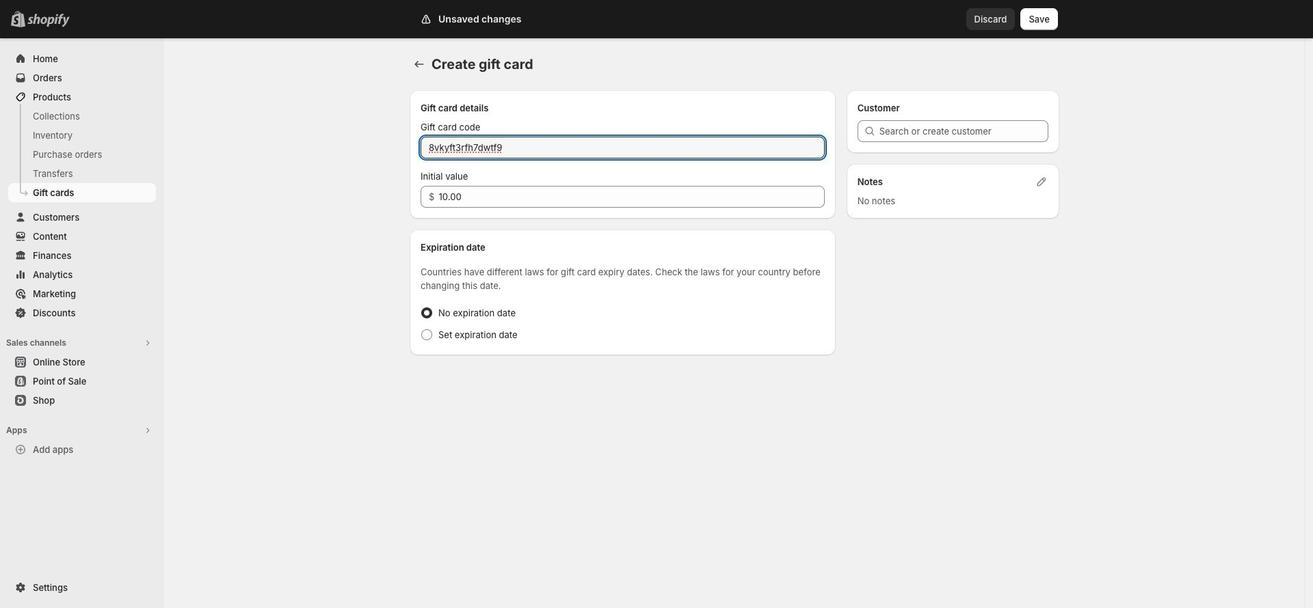 Task type: vqa. For each thing, say whether or not it's contained in the screenshot.
text box
yes



Task type: locate. For each thing, give the bounding box(es) containing it.
Search or create customer text field
[[880, 120, 1049, 142]]

shopify image
[[30, 14, 73, 27]]

  text field
[[439, 186, 825, 208]]

None text field
[[421, 137, 825, 159]]



